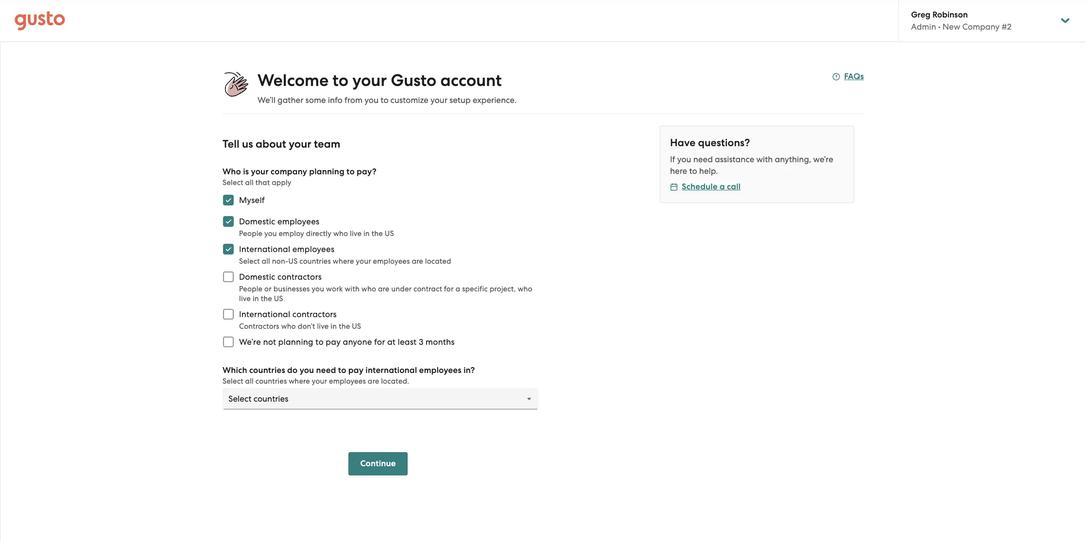 Task type: locate. For each thing, give the bounding box(es) containing it.
select down the who
[[223, 178, 243, 187]]

1 vertical spatial all
[[262, 257, 270, 266]]

0 vertical spatial select
[[223, 178, 243, 187]]

people left or
[[239, 285, 263, 294]]

pay left anyone
[[326, 337, 341, 347]]

planning inside who is your company planning to pay? select all that apply
[[309, 167, 345, 177]]

at
[[387, 337, 396, 347]]

tell us about your team
[[223, 138, 341, 151]]

to left pay?
[[347, 167, 355, 177]]

0 horizontal spatial where
[[289, 377, 310, 386]]

international contractors
[[239, 310, 337, 319]]

people for domestic contractors
[[239, 285, 263, 294]]

0 horizontal spatial with
[[345, 285, 360, 294]]

0 vertical spatial pay
[[326, 337, 341, 347]]

0 horizontal spatial in
[[253, 295, 259, 303]]

assistance
[[715, 155, 755, 164]]

your
[[353, 71, 387, 90], [431, 95, 448, 105], [289, 138, 312, 151], [251, 167, 269, 177], [356, 257, 371, 266], [312, 377, 327, 386]]

greg
[[912, 10, 931, 20]]

with
[[757, 155, 773, 164], [345, 285, 360, 294]]

domestic up or
[[239, 272, 275, 282]]

all inside 'which countries do you need to pay international employees in? select all countries where your employees are located.'
[[245, 377, 254, 386]]

1 horizontal spatial a
[[720, 182, 725, 192]]

0 horizontal spatial the
[[261, 295, 272, 303]]

select
[[223, 178, 243, 187], [239, 257, 260, 266], [223, 377, 243, 386]]

you right from
[[365, 95, 379, 105]]

tell
[[223, 138, 240, 151]]

0 horizontal spatial a
[[456, 285, 460, 294]]

who right project,
[[518, 285, 533, 294]]

planning
[[309, 167, 345, 177], [278, 337, 314, 347]]

1 horizontal spatial need
[[694, 155, 713, 164]]

to down 'we're not planning to pay anyone for at least 3 months'
[[338, 366, 346, 376]]

international up the non-
[[239, 245, 290, 254]]

2 vertical spatial live
[[317, 322, 329, 331]]

your up from
[[353, 71, 387, 90]]

2 people from the top
[[239, 285, 263, 294]]

you inside the if you need assistance with anything, we're here to help.
[[678, 155, 692, 164]]

1 international from the top
[[239, 245, 290, 254]]

need
[[694, 155, 713, 164], [316, 366, 336, 376]]

for inside people or businesses you work with who are under contract for a specific project, who live in the us
[[444, 285, 454, 294]]

your left setup
[[431, 95, 448, 105]]

need up help.
[[694, 155, 713, 164]]

0 vertical spatial contractors
[[278, 272, 322, 282]]

you down domestic employees
[[265, 230, 277, 238]]

with inside people or businesses you work with who are under contract for a specific project, who live in the us
[[345, 285, 360, 294]]

the up 'select all non-us countries where your employees are located'
[[372, 230, 383, 238]]

0 vertical spatial with
[[757, 155, 773, 164]]

contractors
[[239, 322, 280, 331]]

1 domestic from the top
[[239, 217, 275, 227]]

0 horizontal spatial need
[[316, 366, 336, 376]]

all down is
[[245, 178, 254, 187]]

with left anything,
[[757, 155, 773, 164]]

under
[[392, 285, 412, 294]]

for left at
[[374, 337, 385, 347]]

1 vertical spatial where
[[289, 377, 310, 386]]

0 vertical spatial domestic
[[239, 217, 275, 227]]

0 horizontal spatial live
[[239, 295, 251, 303]]

1 horizontal spatial for
[[444, 285, 454, 294]]

you right do
[[300, 366, 314, 376]]

international up contractors
[[239, 310, 290, 319]]

countries
[[300, 257, 331, 266], [249, 366, 285, 376], [256, 377, 287, 386]]

if
[[671, 155, 676, 164]]

pay down anyone
[[349, 366, 364, 376]]

pay
[[326, 337, 341, 347], [349, 366, 364, 376]]

select down which
[[223, 377, 243, 386]]

contractors
[[278, 272, 322, 282], [293, 310, 337, 319]]

faqs button
[[833, 71, 865, 83]]

non-
[[272, 257, 289, 266]]

international
[[366, 366, 417, 376]]

all
[[245, 178, 254, 187], [262, 257, 270, 266], [245, 377, 254, 386]]

new
[[943, 22, 961, 32]]

help.
[[700, 166, 718, 176]]

your up that
[[251, 167, 269, 177]]

you inside 'which countries do you need to pay international employees in? select all countries where your employees are located.'
[[300, 366, 314, 376]]

you
[[365, 95, 379, 105], [678, 155, 692, 164], [265, 230, 277, 238], [312, 285, 324, 294], [300, 366, 314, 376]]

1 vertical spatial pay
[[349, 366, 364, 376]]

0 vertical spatial in
[[364, 230, 370, 238]]

who
[[223, 167, 241, 177]]

all inside who is your company planning to pay? select all that apply
[[245, 178, 254, 187]]

people up international employees checkbox
[[239, 230, 263, 238]]

0 vertical spatial planning
[[309, 167, 345, 177]]

don't
[[298, 322, 315, 331]]

live right 'don't'
[[317, 322, 329, 331]]

0 vertical spatial the
[[372, 230, 383, 238]]

international employees
[[239, 245, 335, 254]]

planning down team
[[309, 167, 345, 177]]

0 vertical spatial a
[[720, 182, 725, 192]]

in up 'select all non-us countries where your employees are located'
[[364, 230, 370, 238]]

we're not planning to pay anyone for at least 3 months
[[239, 337, 455, 347]]

countries down not
[[256, 377, 287, 386]]

0 vertical spatial countries
[[300, 257, 331, 266]]

a left specific
[[456, 285, 460, 294]]

are down international
[[368, 377, 379, 386]]

select inside 'which countries do you need to pay international employees in? select all countries where your employees are located.'
[[223, 377, 243, 386]]

all down which
[[245, 377, 254, 386]]

for right the contract
[[444, 285, 454, 294]]

2 domestic from the top
[[239, 272, 275, 282]]

the up 'we're not planning to pay anyone for at least 3 months'
[[339, 322, 350, 331]]

select up domestic contractors checkbox
[[239, 257, 260, 266]]

to up info
[[333, 71, 349, 90]]

with right "work"
[[345, 285, 360, 294]]

who
[[334, 230, 348, 238], [362, 285, 376, 294], [518, 285, 533, 294], [281, 322, 296, 331]]

domestic down myself
[[239, 217, 275, 227]]

1 vertical spatial contractors
[[293, 310, 337, 319]]

domestic for domestic contractors
[[239, 272, 275, 282]]

us
[[385, 230, 394, 238], [289, 257, 298, 266], [274, 295, 283, 303], [352, 322, 361, 331]]

the down or
[[261, 295, 272, 303]]

is
[[243, 167, 249, 177]]

to inside who is your company planning to pay? select all that apply
[[347, 167, 355, 177]]

or
[[265, 285, 272, 294]]

2 international from the top
[[239, 310, 290, 319]]

info
[[328, 95, 343, 105]]

International contractors checkbox
[[218, 304, 239, 325]]

1 vertical spatial in
[[253, 295, 259, 303]]

2 horizontal spatial live
[[350, 230, 362, 238]]

contractors who don't live in the us
[[239, 322, 361, 331]]

1 vertical spatial international
[[239, 310, 290, 319]]

select inside who is your company planning to pay? select all that apply
[[223, 178, 243, 187]]

are
[[412, 257, 423, 266], [378, 285, 390, 294], [368, 377, 379, 386]]

0 vertical spatial need
[[694, 155, 713, 164]]

for
[[444, 285, 454, 294], [374, 337, 385, 347]]

contractors for international contractors
[[293, 310, 337, 319]]

contractors for domestic contractors
[[278, 272, 322, 282]]

to left the customize
[[381, 95, 389, 105]]

a left call
[[720, 182, 725, 192]]

0 vertical spatial all
[[245, 178, 254, 187]]

need right do
[[316, 366, 336, 376]]

0 vertical spatial for
[[444, 285, 454, 294]]

continue button
[[349, 453, 408, 476]]

1 vertical spatial domestic
[[239, 272, 275, 282]]

all left the non-
[[262, 257, 270, 266]]

1 horizontal spatial the
[[339, 322, 350, 331]]

where up "work"
[[333, 257, 354, 266]]

0 vertical spatial international
[[239, 245, 290, 254]]

1 vertical spatial are
[[378, 285, 390, 294]]

select all non-us countries where your employees are located
[[239, 257, 451, 266]]

to
[[333, 71, 349, 90], [381, 95, 389, 105], [690, 166, 698, 176], [347, 167, 355, 177], [316, 337, 324, 347], [338, 366, 346, 376]]

gusto
[[391, 71, 437, 90]]

planning down contractors who don't live in the us
[[278, 337, 314, 347]]

a
[[720, 182, 725, 192], [456, 285, 460, 294]]

contractors up 'don't'
[[293, 310, 337, 319]]

call
[[727, 182, 741, 192]]

2 vertical spatial are
[[368, 377, 379, 386]]

0 vertical spatial people
[[239, 230, 263, 238]]

1 vertical spatial people
[[239, 285, 263, 294]]

your left team
[[289, 138, 312, 151]]

domestic
[[239, 217, 275, 227], [239, 272, 275, 282]]

in
[[364, 230, 370, 238], [253, 295, 259, 303], [331, 322, 337, 331]]

2 horizontal spatial in
[[364, 230, 370, 238]]

where down do
[[289, 377, 310, 386]]

live
[[350, 230, 362, 238], [239, 295, 251, 303], [317, 322, 329, 331]]

international for international employees
[[239, 245, 290, 254]]

International employees checkbox
[[218, 239, 239, 260]]

the inside people or businesses you work with who are under contract for a specific project, who live in the us
[[261, 295, 272, 303]]

1 vertical spatial the
[[261, 295, 272, 303]]

international
[[239, 245, 290, 254], [239, 310, 290, 319]]

where inside 'which countries do you need to pay international employees in? select all countries where your employees are located.'
[[289, 377, 310, 386]]

people
[[239, 230, 263, 238], [239, 285, 263, 294]]

live up international contractors "option"
[[239, 295, 251, 303]]

1 vertical spatial for
[[374, 337, 385, 347]]

contractors up businesses
[[278, 272, 322, 282]]

0 vertical spatial where
[[333, 257, 354, 266]]

employees down 'we're not planning to pay anyone for at least 3 months'
[[329, 377, 366, 386]]

1 horizontal spatial with
[[757, 155, 773, 164]]

1 vertical spatial with
[[345, 285, 360, 294]]

who left under
[[362, 285, 376, 294]]

schedule a call
[[682, 182, 741, 192]]

to right the here
[[690, 166, 698, 176]]

we're
[[814, 155, 834, 164]]

home image
[[15, 11, 65, 30]]

your inside 'which countries do you need to pay international employees in? select all countries where your employees are located.'
[[312, 377, 327, 386]]

you right the if
[[678, 155, 692, 164]]

you left "work"
[[312, 285, 324, 294]]

countries left do
[[249, 366, 285, 376]]

faqs
[[845, 71, 865, 82]]

2 vertical spatial select
[[223, 377, 243, 386]]

people inside people or businesses you work with who are under contract for a specific project, who live in the us
[[239, 285, 263, 294]]

1 people from the top
[[239, 230, 263, 238]]

domestic for domestic employees
[[239, 217, 275, 227]]

people for domestic employees
[[239, 230, 263, 238]]

2 vertical spatial all
[[245, 377, 254, 386]]

1 horizontal spatial in
[[331, 322, 337, 331]]

2 vertical spatial countries
[[256, 377, 287, 386]]

live up 'select all non-us countries where your employees are located'
[[350, 230, 362, 238]]

in up 'we're not planning to pay anyone for at least 3 months'
[[331, 322, 337, 331]]

from
[[345, 95, 363, 105]]

0 vertical spatial live
[[350, 230, 362, 238]]

countries down people you employ directly who live in the us
[[300, 257, 331, 266]]

1 vertical spatial need
[[316, 366, 336, 376]]

1 vertical spatial a
[[456, 285, 460, 294]]

2 vertical spatial the
[[339, 322, 350, 331]]

with inside the if you need assistance with anything, we're here to help.
[[757, 155, 773, 164]]

0 horizontal spatial pay
[[326, 337, 341, 347]]

are left 'located'
[[412, 257, 423, 266]]

welcome to your gusto account we'll gather some info from you to customize your setup experience.
[[258, 71, 517, 105]]

2 horizontal spatial the
[[372, 230, 383, 238]]

1 vertical spatial live
[[239, 295, 251, 303]]

in up contractors
[[253, 295, 259, 303]]

your down 'we're not planning to pay anyone for at least 3 months'
[[312, 377, 327, 386]]

1 horizontal spatial live
[[317, 322, 329, 331]]

have
[[671, 137, 696, 149]]

domestic employees
[[239, 217, 320, 227]]

schedule a call button
[[671, 181, 741, 193]]

1 horizontal spatial pay
[[349, 366, 364, 376]]

are left under
[[378, 285, 390, 294]]

where
[[333, 257, 354, 266], [289, 377, 310, 386]]

anything,
[[775, 155, 812, 164]]

0 horizontal spatial for
[[374, 337, 385, 347]]

employees
[[278, 217, 320, 227], [293, 245, 335, 254], [373, 257, 410, 266], [419, 366, 462, 376], [329, 377, 366, 386]]



Task type: vqa. For each thing, say whether or not it's contained in the screenshot.
the topmost countries
yes



Task type: describe. For each thing, give the bounding box(es) containing it.
team
[[314, 138, 341, 151]]

a inside people or businesses you work with who are under contract for a specific project, who live in the us
[[456, 285, 460, 294]]

to inside the if you need assistance with anything, we're here to help.
[[690, 166, 698, 176]]

myself
[[239, 195, 265, 205]]

which
[[223, 366, 247, 376]]

experience.
[[473, 95, 517, 105]]

account
[[441, 71, 502, 90]]

continue
[[361, 459, 396, 469]]

Myself checkbox
[[218, 190, 239, 211]]

work
[[326, 285, 343, 294]]

employees up employ
[[278, 217, 320, 227]]

we're
[[239, 337, 261, 347]]

pay?
[[357, 167, 377, 177]]

Domestic contractors checkbox
[[218, 266, 239, 288]]

2 vertical spatial in
[[331, 322, 337, 331]]

you inside welcome to your gusto account we'll gather some info from you to customize your setup experience.
[[365, 95, 379, 105]]

greg robinson admin • new company #2
[[912, 10, 1012, 32]]

questions?
[[698, 137, 750, 149]]

some
[[306, 95, 326, 105]]

employ
[[279, 230, 304, 238]]

live inside people or businesses you work with who are under contract for a specific project, who live in the us
[[239, 295, 251, 303]]

who down international contractors
[[281, 322, 296, 331]]

who right directly
[[334, 230, 348, 238]]

specific
[[462, 285, 488, 294]]

in inside people or businesses you work with who are under contract for a specific project, who live in the us
[[253, 295, 259, 303]]

3
[[419, 337, 424, 347]]

gather
[[278, 95, 304, 105]]

need inside 'which countries do you need to pay international employees in? select all countries where your employees are located.'
[[316, 366, 336, 376]]

project,
[[490, 285, 516, 294]]

to down contractors who don't live in the us
[[316, 337, 324, 347]]

international for international contractors
[[239, 310, 290, 319]]

located.
[[381, 377, 409, 386]]

apply
[[272, 178, 292, 187]]

1 vertical spatial select
[[239, 257, 260, 266]]

Domestic employees checkbox
[[218, 211, 239, 232]]

in?
[[464, 366, 475, 376]]

#2
[[1002, 22, 1012, 32]]

pay inside 'which countries do you need to pay international employees in? select all countries where your employees are located.'
[[349, 366, 364, 376]]

us
[[242, 138, 253, 151]]

which countries do you need to pay international employees in? select all countries where your employees are located.
[[223, 366, 475, 386]]

people or businesses you work with who are under contract for a specific project, who live in the us
[[239, 285, 533, 303]]

that
[[256, 178, 270, 187]]

employees up under
[[373, 257, 410, 266]]

not
[[263, 337, 276, 347]]

who is your company planning to pay? select all that apply
[[223, 167, 377, 187]]

here
[[671, 166, 688, 176]]

your inside who is your company planning to pay? select all that apply
[[251, 167, 269, 177]]

to inside 'which countries do you need to pay international employees in? select all countries where your employees are located.'
[[338, 366, 346, 376]]

•
[[939, 22, 941, 32]]

company
[[271, 167, 307, 177]]

We're not planning to pay anyone for at least 3 months checkbox
[[218, 332, 239, 353]]

need inside the if you need assistance with anything, we're here to help.
[[694, 155, 713, 164]]

1 vertical spatial planning
[[278, 337, 314, 347]]

do
[[287, 366, 298, 376]]

welcome
[[258, 71, 329, 90]]

robinson
[[933, 10, 968, 20]]

schedule
[[682, 182, 718, 192]]

1 horizontal spatial where
[[333, 257, 354, 266]]

0 vertical spatial are
[[412, 257, 423, 266]]

are inside people or businesses you work with who are under contract for a specific project, who live in the us
[[378, 285, 390, 294]]

1 vertical spatial countries
[[249, 366, 285, 376]]

are inside 'which countries do you need to pay international employees in? select all countries where your employees are located.'
[[368, 377, 379, 386]]

us inside people or businesses you work with who are under contract for a specific project, who live in the us
[[274, 295, 283, 303]]

directly
[[306, 230, 332, 238]]

months
[[426, 337, 455, 347]]

least
[[398, 337, 417, 347]]

your up people or businesses you work with who are under contract for a specific project, who live in the us
[[356, 257, 371, 266]]

admin
[[912, 22, 937, 32]]

located
[[425, 257, 451, 266]]

you inside people or businesses you work with who are under contract for a specific project, who live in the us
[[312, 285, 324, 294]]

people you employ directly who live in the us
[[239, 230, 394, 238]]

have questions?
[[671, 137, 750, 149]]

we'll
[[258, 95, 276, 105]]

a inside button
[[720, 182, 725, 192]]

if you need assistance with anything, we're here to help.
[[671, 155, 834, 176]]

customize
[[391, 95, 429, 105]]

contract
[[414, 285, 442, 294]]

company
[[963, 22, 1000, 32]]

setup
[[450, 95, 471, 105]]

anyone
[[343, 337, 372, 347]]

about
[[256, 138, 286, 151]]

employees down 'months'
[[419, 366, 462, 376]]

employees down people you employ directly who live in the us
[[293, 245, 335, 254]]

domestic contractors
[[239, 272, 322, 282]]

businesses
[[274, 285, 310, 294]]



